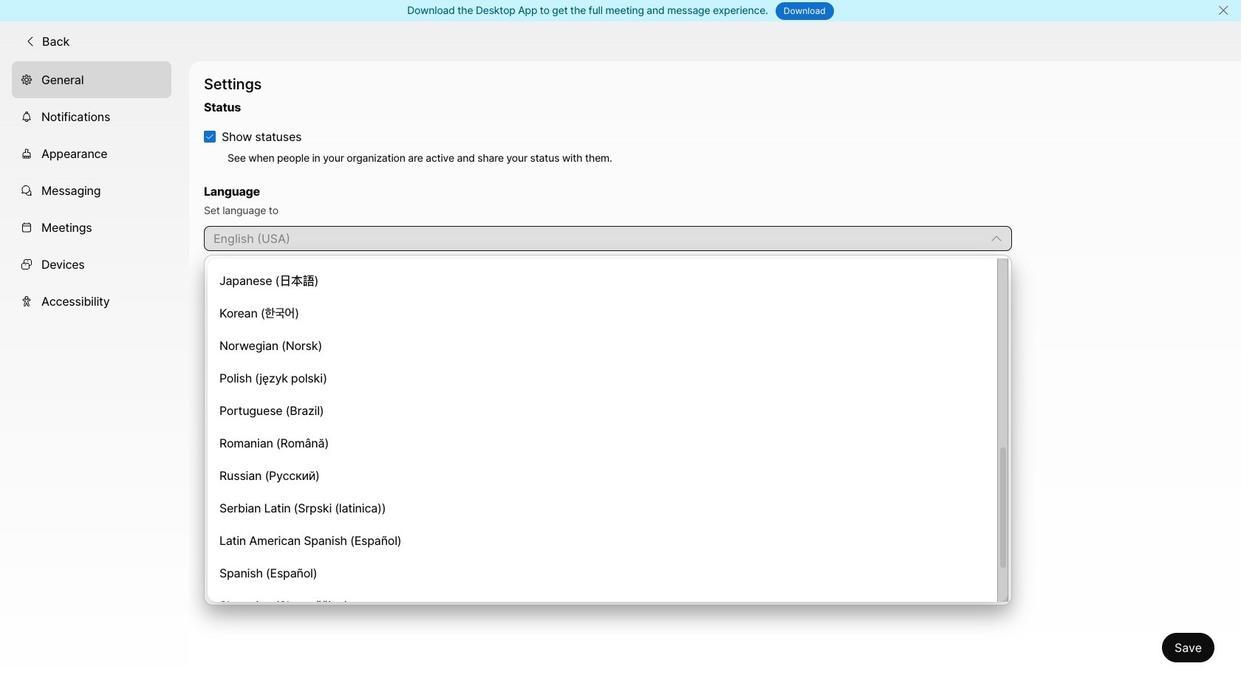 Task type: locate. For each thing, give the bounding box(es) containing it.
messaging tab
[[12, 172, 171, 209]]

notifications tab
[[12, 98, 171, 135]]

accessibility tab
[[12, 283, 171, 320]]

appearance tab
[[12, 135, 171, 172]]

settings navigation
[[0, 61, 189, 687]]

list box
[[208, 259, 1009, 621]]



Task type: describe. For each thing, give the bounding box(es) containing it.
general tab
[[12, 61, 171, 98]]

devices tab
[[12, 246, 171, 283]]

cancel_16 image
[[1218, 4, 1230, 16]]

meetings tab
[[12, 209, 171, 246]]



Task type: vqa. For each thing, say whether or not it's contained in the screenshot.
MESSAGING tab
yes



